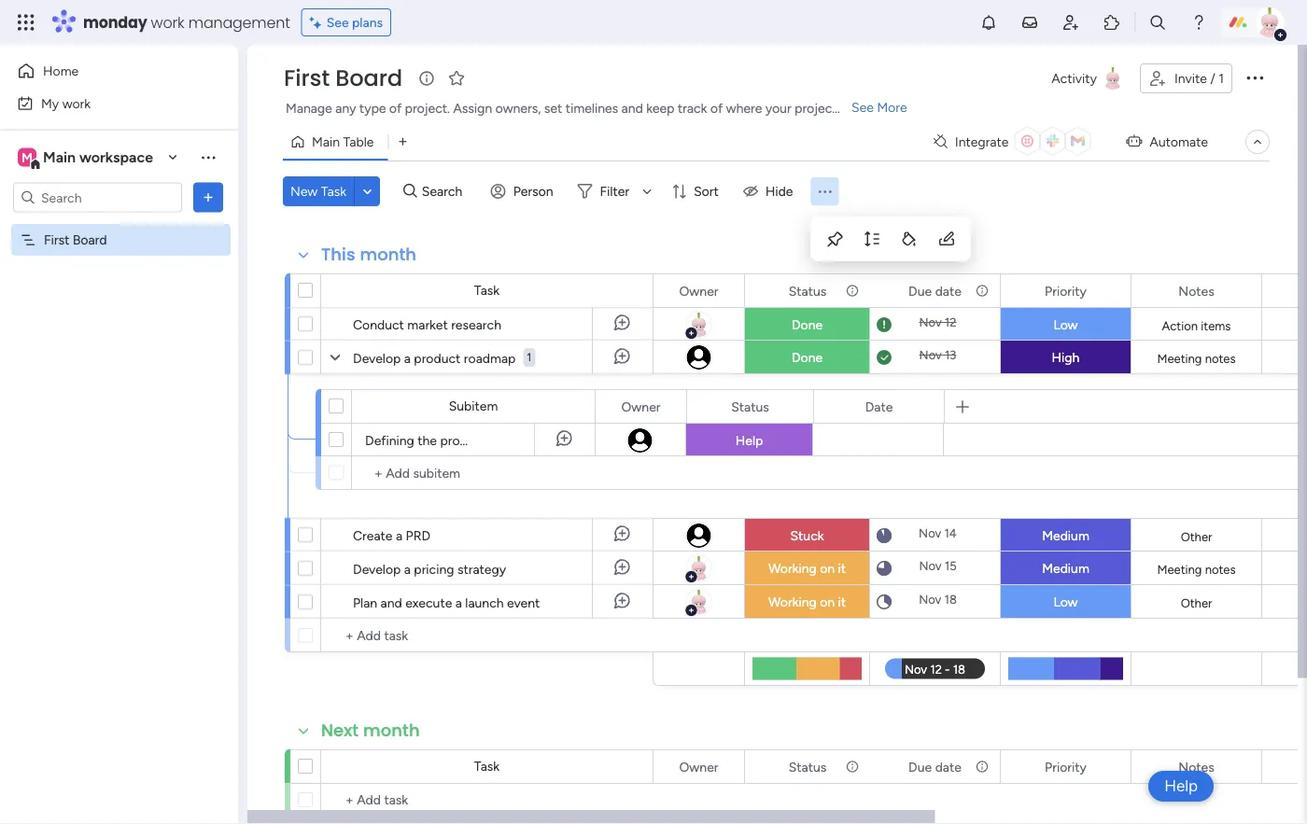 Task type: locate. For each thing, give the bounding box(es) containing it.
nov left 18 on the bottom of the page
[[919, 592, 942, 607]]

and right features,
[[591, 432, 612, 448]]

product's
[[440, 432, 496, 448]]

1 right roadmap
[[527, 351, 532, 364]]

priority right column information image at the bottom right of page
[[1045, 759, 1087, 775]]

2 date from the top
[[935, 759, 962, 775]]

1 meeting notes from the top
[[1157, 351, 1236, 366]]

nov left 12
[[919, 315, 942, 330]]

product
[[414, 350, 461, 366]]

1 horizontal spatial work
[[151, 12, 184, 33]]

0 horizontal spatial first board
[[44, 232, 107, 248]]

more
[[877, 99, 907, 115]]

a left "pricing"
[[404, 561, 411, 577]]

person
[[513, 183, 553, 199]]

0 vertical spatial other
[[1181, 529, 1212, 544]]

meeting
[[1157, 351, 1202, 366], [1157, 562, 1202, 577]]

and left "keep"
[[622, 100, 643, 116]]

1 vertical spatial board
[[73, 232, 107, 248]]

month inside "next month" field
[[363, 719, 420, 743]]

main right the workspace 'image'
[[43, 148, 76, 166]]

see inside button
[[327, 14, 349, 30]]

your
[[766, 100, 792, 116]]

2 nov from the top
[[919, 348, 942, 363]]

0 vertical spatial owner field
[[675, 281, 723, 301]]

pricing
[[414, 561, 454, 577]]

1 vertical spatial priority field
[[1040, 757, 1092, 777]]

1
[[1219, 71, 1224, 86], [527, 351, 532, 364]]

1 meeting from the top
[[1157, 351, 1202, 366]]

owners,
[[496, 100, 541, 116]]

event
[[507, 595, 540, 611]]

0 vertical spatial it
[[838, 561, 846, 577]]

1 vertical spatial status
[[731, 399, 769, 415]]

monday
[[83, 12, 147, 33]]

main inside button
[[312, 134, 340, 150]]

1 horizontal spatial of
[[710, 100, 723, 116]]

stands.
[[840, 100, 882, 116]]

nov left 13
[[919, 348, 942, 363]]

0 horizontal spatial of
[[389, 100, 402, 116]]

0 vertical spatial priority
[[1045, 283, 1087, 299]]

1 vertical spatial due
[[909, 759, 932, 775]]

Due date field
[[904, 281, 966, 301], [904, 757, 966, 777]]

execute
[[405, 595, 452, 611]]

0 vertical spatial task
[[321, 183, 346, 199]]

due left column information image at the bottom right of page
[[909, 759, 932, 775]]

1 button
[[523, 341, 535, 374]]

develop down "conduct"
[[353, 350, 401, 366]]

workspace
[[79, 148, 153, 166]]

1 vertical spatial month
[[363, 719, 420, 743]]

1 due date from the top
[[909, 283, 962, 299]]

1 vertical spatial working on it
[[768, 594, 846, 610]]

2 notes from the top
[[1205, 562, 1236, 577]]

status for task
[[789, 759, 827, 775]]

dapulse integrations image
[[934, 135, 948, 149]]

1 horizontal spatial and
[[591, 432, 612, 448]]

prd
[[406, 528, 431, 543]]

task for next month
[[474, 759, 500, 775]]

notifications image
[[980, 13, 998, 32]]

develop for develop a pricing strategy
[[353, 561, 401, 577]]

2 medium from the top
[[1042, 561, 1090, 577]]

0 vertical spatial working on it
[[768, 561, 846, 577]]

1 vertical spatial notes
[[1205, 562, 1236, 577]]

+ Add task text field
[[331, 789, 644, 811]]

2 vertical spatial status
[[789, 759, 827, 775]]

manage any type of project. assign owners, set timelines and keep track of where your project stands.
[[286, 100, 882, 116]]

home button
[[11, 56, 201, 86]]

help
[[736, 433, 763, 449], [1165, 777, 1198, 796]]

2 done from the top
[[792, 350, 823, 366]]

2 meeting from the top
[[1157, 562, 1202, 577]]

priority field up high
[[1040, 281, 1092, 301]]

1 other from the top
[[1181, 529, 1212, 544]]

1 vertical spatial low
[[1054, 594, 1078, 610]]

activity
[[1052, 71, 1097, 86]]

1 vertical spatial on
[[820, 594, 835, 610]]

2 develop from the top
[[353, 561, 401, 577]]

nov left "14"
[[919, 526, 942, 541]]

0 vertical spatial meeting notes
[[1157, 351, 1236, 366]]

1 date from the top
[[935, 283, 962, 299]]

0 vertical spatial develop
[[353, 350, 401, 366]]

0 vertical spatial low
[[1054, 317, 1078, 333]]

due date field up nov 12
[[904, 281, 966, 301]]

first board
[[284, 63, 402, 94], [44, 232, 107, 248]]

develop down "create"
[[353, 561, 401, 577]]

2 notes from the top
[[1179, 759, 1215, 775]]

Notes field
[[1174, 281, 1219, 301], [1174, 757, 1219, 777]]

1 right / at the top right of the page
[[1219, 71, 1224, 86]]

Priority field
[[1040, 281, 1092, 301], [1040, 757, 1092, 777]]

meeting for medium
[[1157, 562, 1202, 577]]

done for conduct market research
[[792, 317, 823, 333]]

due date for next month
[[909, 759, 962, 775]]

task inside button
[[321, 183, 346, 199]]

0 vertical spatial owner
[[679, 283, 719, 299]]

a
[[404, 350, 411, 366], [396, 528, 403, 543], [404, 561, 411, 577], [455, 595, 462, 611]]

1 done from the top
[[792, 317, 823, 333]]

0 horizontal spatial main
[[43, 148, 76, 166]]

of right type on the left top of page
[[389, 100, 402, 116]]

due date field left column information image at the bottom right of page
[[904, 757, 966, 777]]

2 vertical spatial owner
[[679, 759, 719, 775]]

2 of from the left
[[710, 100, 723, 116]]

0 vertical spatial priority field
[[1040, 281, 1092, 301]]

medium
[[1042, 528, 1090, 544], [1042, 561, 1090, 577]]

a left launch
[[455, 595, 462, 611]]

management
[[188, 12, 290, 33]]

status field for task
[[784, 757, 831, 777]]

2 vertical spatial and
[[381, 595, 402, 611]]

invite members image
[[1062, 13, 1080, 32]]

of
[[389, 100, 402, 116], [710, 100, 723, 116]]

a for product
[[404, 350, 411, 366]]

0 vertical spatial medium
[[1042, 528, 1090, 544]]

task for this month
[[474, 282, 500, 298]]

search everything image
[[1149, 13, 1167, 32]]

3 nov from the top
[[919, 526, 942, 541]]

see plans button
[[301, 8, 391, 36]]

0 vertical spatial first
[[284, 63, 330, 94]]

inbox image
[[1021, 13, 1039, 32]]

0 vertical spatial status field
[[784, 281, 831, 301]]

main left table
[[312, 134, 340, 150]]

person button
[[483, 176, 565, 206]]

research
[[451, 317, 501, 332]]

of right 'track'
[[710, 100, 723, 116]]

0 vertical spatial notes
[[1205, 351, 1236, 366]]

2 low from the top
[[1054, 594, 1078, 610]]

2 working on it from the top
[[768, 594, 846, 610]]

1 vertical spatial 1
[[527, 351, 532, 364]]

1 notes from the top
[[1179, 283, 1215, 299]]

/
[[1210, 71, 1216, 86]]

1 nov from the top
[[919, 315, 942, 330]]

first up manage
[[284, 63, 330, 94]]

1 vertical spatial owner field
[[617, 396, 665, 417]]

1 vertical spatial priority
[[1045, 759, 1087, 775]]

develop a pricing strategy
[[353, 561, 506, 577]]

nov
[[919, 315, 942, 330], [919, 348, 942, 363], [919, 526, 942, 541], [919, 559, 942, 574], [919, 592, 942, 607]]

0 horizontal spatial see
[[327, 14, 349, 30]]

0 horizontal spatial work
[[62, 95, 91, 111]]

type
[[359, 100, 386, 116]]

Date field
[[861, 396, 898, 417]]

first board up any
[[284, 63, 402, 94]]

assign
[[453, 100, 492, 116]]

see for see more
[[852, 99, 874, 115]]

1 due date field from the top
[[904, 281, 966, 301]]

option
[[0, 223, 238, 227]]

notes for medium
[[1205, 562, 1236, 577]]

task
[[321, 183, 346, 199], [474, 282, 500, 298], [474, 759, 500, 775]]

0 vertical spatial first board
[[284, 63, 402, 94]]

1 inside "button"
[[1219, 71, 1224, 86]]

1 notes field from the top
[[1174, 281, 1219, 301]]

1 vertical spatial status field
[[727, 396, 774, 417]]

working
[[768, 561, 817, 577], [768, 594, 817, 610]]

1 vertical spatial done
[[792, 350, 823, 366]]

0 vertical spatial done
[[792, 317, 823, 333]]

meeting for done
[[1157, 351, 1202, 366]]

0 vertical spatial meeting
[[1157, 351, 1202, 366]]

keep
[[646, 100, 675, 116]]

1 on from the top
[[820, 561, 835, 577]]

date
[[935, 283, 962, 299], [935, 759, 962, 775]]

1 develop from the top
[[353, 350, 401, 366]]

0 vertical spatial on
[[820, 561, 835, 577]]

this
[[321, 243, 355, 267]]

1 vertical spatial first board
[[44, 232, 107, 248]]

nov left 15
[[919, 559, 942, 574]]

due
[[909, 283, 932, 299], [909, 759, 932, 775]]

month right next
[[363, 719, 420, 743]]

board down search in workspace 'field'
[[73, 232, 107, 248]]

0 vertical spatial due date field
[[904, 281, 966, 301]]

0 vertical spatial month
[[360, 243, 417, 267]]

on
[[820, 561, 835, 577], [820, 594, 835, 610]]

0 horizontal spatial board
[[73, 232, 107, 248]]

options image
[[199, 188, 218, 207]]

automate
[[1150, 134, 1208, 150]]

1 horizontal spatial see
[[852, 99, 874, 115]]

1 vertical spatial other
[[1181, 596, 1212, 611]]

month inside 'this month' field
[[360, 243, 417, 267]]

due up nov 12
[[909, 283, 932, 299]]

priority field right column information image at the bottom right of page
[[1040, 757, 1092, 777]]

and right plan
[[381, 595, 402, 611]]

owner
[[679, 283, 719, 299], [621, 399, 661, 415], [679, 759, 719, 775]]

due for next month
[[909, 759, 932, 775]]

2 due date field from the top
[[904, 757, 966, 777]]

board
[[336, 63, 402, 94], [73, 232, 107, 248]]

1 vertical spatial it
[[838, 594, 846, 610]]

1 working on it from the top
[[768, 561, 846, 577]]

show board description image
[[416, 69, 438, 88]]

help image
[[1190, 13, 1208, 32]]

1 working from the top
[[768, 561, 817, 577]]

nov for develop a product roadmap
[[919, 348, 942, 363]]

Status field
[[784, 281, 831, 301], [727, 396, 774, 417], [784, 757, 831, 777]]

nov 13
[[919, 348, 957, 363]]

my work button
[[11, 88, 201, 118]]

1 vertical spatial medium
[[1042, 561, 1090, 577]]

This month field
[[317, 243, 421, 267]]

task up + add task text field
[[474, 759, 500, 775]]

see left plans at the top left
[[327, 14, 349, 30]]

2 due date from the top
[[909, 759, 962, 775]]

filter
[[600, 183, 629, 199]]

0 horizontal spatial first
[[44, 232, 69, 248]]

1 horizontal spatial 1
[[1219, 71, 1224, 86]]

1 vertical spatial task
[[474, 282, 500, 298]]

conduct
[[353, 317, 404, 332]]

0 horizontal spatial help
[[736, 433, 763, 449]]

0 vertical spatial notes
[[1179, 283, 1215, 299]]

notes
[[1179, 283, 1215, 299], [1179, 759, 1215, 775]]

notes for done
[[1205, 351, 1236, 366]]

column information image
[[845, 283, 860, 298], [975, 283, 990, 298], [845, 760, 860, 775]]

activity button
[[1044, 63, 1133, 93]]

+ Add task text field
[[331, 625, 644, 647]]

0 vertical spatial due date
[[909, 283, 962, 299]]

see plans
[[327, 14, 383, 30]]

v2 done deadline image
[[877, 349, 892, 367]]

done left the v2 overdue deadline 'image'
[[792, 317, 823, 333]]

1 vertical spatial develop
[[353, 561, 401, 577]]

due date
[[909, 283, 962, 299], [909, 759, 962, 775]]

the
[[418, 432, 437, 448]]

main inside workspace selection element
[[43, 148, 76, 166]]

due date left column information image at the bottom right of page
[[909, 759, 962, 775]]

2 vertical spatial status field
[[784, 757, 831, 777]]

2 horizontal spatial and
[[622, 100, 643, 116]]

1 vertical spatial working
[[768, 594, 817, 610]]

1 vertical spatial due date field
[[904, 757, 966, 777]]

2 on from the top
[[820, 594, 835, 610]]

board up type on the left top of page
[[336, 63, 402, 94]]

2 vertical spatial owner field
[[675, 757, 723, 777]]

task up 'research'
[[474, 282, 500, 298]]

date up 12
[[935, 283, 962, 299]]

2 meeting notes from the top
[[1157, 562, 1236, 577]]

high
[[1052, 350, 1080, 366]]

task right new
[[321, 183, 346, 199]]

invite / 1
[[1175, 71, 1224, 86]]

0 vertical spatial due
[[909, 283, 932, 299]]

owner for bottommost owner 'field'
[[679, 759, 719, 775]]

Owner field
[[675, 281, 723, 301], [617, 396, 665, 417], [675, 757, 723, 777]]

a left prd on the bottom left of the page
[[396, 528, 403, 543]]

0 vertical spatial date
[[935, 283, 962, 299]]

First Board field
[[279, 63, 407, 94]]

0 vertical spatial board
[[336, 63, 402, 94]]

0 horizontal spatial 1
[[527, 351, 532, 364]]

date
[[865, 399, 893, 415]]

nov 12
[[919, 315, 957, 330]]

menu image
[[816, 183, 834, 200]]

1 vertical spatial help
[[1165, 777, 1198, 796]]

0 vertical spatial working
[[768, 561, 817, 577]]

1 priority from the top
[[1045, 283, 1087, 299]]

18
[[945, 592, 957, 607]]

priority
[[1045, 283, 1087, 299], [1045, 759, 1087, 775]]

a for prd
[[396, 528, 403, 543]]

1 vertical spatial work
[[62, 95, 91, 111]]

due date up nov 12
[[909, 283, 962, 299]]

first inside first board list box
[[44, 232, 69, 248]]

1 due from the top
[[909, 283, 932, 299]]

1 horizontal spatial help
[[1165, 777, 1198, 796]]

1 medium from the top
[[1042, 528, 1090, 544]]

1 vertical spatial owner
[[621, 399, 661, 415]]

priority for first priority 'field' from the bottom
[[1045, 759, 1087, 775]]

v2 search image
[[403, 181, 417, 202]]

monday work management
[[83, 12, 290, 33]]

0 vertical spatial status
[[789, 283, 827, 299]]

meeting notes
[[1157, 351, 1236, 366], [1157, 562, 1236, 577]]

0 vertical spatial 1
[[1219, 71, 1224, 86]]

1 horizontal spatial main
[[312, 134, 340, 150]]

table
[[343, 134, 374, 150]]

1 vertical spatial first
[[44, 232, 69, 248]]

1 of from the left
[[389, 100, 402, 116]]

autopilot image
[[1127, 129, 1142, 153]]

first board down search in workspace 'field'
[[44, 232, 107, 248]]

low
[[1054, 317, 1078, 333], [1054, 594, 1078, 610]]

due for this month
[[909, 283, 932, 299]]

4 nov from the top
[[919, 559, 942, 574]]

1 horizontal spatial first board
[[284, 63, 402, 94]]

1 notes from the top
[[1205, 351, 1236, 366]]

0 vertical spatial work
[[151, 12, 184, 33]]

subitem
[[449, 398, 498, 414]]

add to favorites image
[[447, 69, 466, 87]]

2 vertical spatial task
[[474, 759, 500, 775]]

0 vertical spatial notes field
[[1174, 281, 1219, 301]]

1 vertical spatial notes
[[1179, 759, 1215, 775]]

1 vertical spatial date
[[935, 759, 962, 775]]

meeting notes for done
[[1157, 351, 1236, 366]]

invite
[[1175, 71, 1207, 86]]

done left v2 done deadline image
[[792, 350, 823, 366]]

2 other from the top
[[1181, 596, 1212, 611]]

it
[[838, 561, 846, 577], [838, 594, 846, 610]]

0 vertical spatial see
[[327, 14, 349, 30]]

first down search in workspace 'field'
[[44, 232, 69, 248]]

and
[[622, 100, 643, 116], [591, 432, 612, 448], [381, 595, 402, 611]]

2 priority from the top
[[1045, 759, 1087, 775]]

1 vertical spatial notes field
[[1174, 757, 1219, 777]]

work right my
[[62, 95, 91, 111]]

1 vertical spatial see
[[852, 99, 874, 115]]

see left more
[[852, 99, 874, 115]]

1 vertical spatial meeting notes
[[1157, 562, 1236, 577]]

1 vertical spatial due date
[[909, 759, 962, 775]]

action items
[[1162, 318, 1231, 333]]

hide button
[[736, 176, 804, 206]]

1 low from the top
[[1054, 317, 1078, 333]]

1 vertical spatial meeting
[[1157, 562, 1202, 577]]

work right monday
[[151, 12, 184, 33]]

a left product
[[404, 350, 411, 366]]

work inside button
[[62, 95, 91, 111]]

priority up high
[[1045, 283, 1087, 299]]

integrate
[[955, 134, 1009, 150]]

month right this
[[360, 243, 417, 267]]

2 due from the top
[[909, 759, 932, 775]]

date left column information image at the bottom right of page
[[935, 759, 962, 775]]

2 it from the top
[[838, 594, 846, 610]]



Task type: describe. For each thing, give the bounding box(es) containing it.
due date field for this month
[[904, 281, 966, 301]]

workspace selection element
[[18, 146, 156, 170]]

ruby anderson image
[[1255, 7, 1285, 37]]

1 horizontal spatial board
[[336, 63, 402, 94]]

my work
[[41, 95, 91, 111]]

work for my
[[62, 95, 91, 111]]

plan
[[353, 595, 377, 611]]

notes for first notes field from the bottom
[[1179, 759, 1215, 775]]

12
[[945, 315, 957, 330]]

my
[[41, 95, 59, 111]]

v2 overdue deadline image
[[877, 316, 892, 334]]

milestones.
[[615, 432, 681, 448]]

priority for second priority 'field' from the bottom of the page
[[1045, 283, 1087, 299]]

done for develop a product roadmap
[[792, 350, 823, 366]]

0 horizontal spatial and
[[381, 595, 402, 611]]

column information image for the top status field
[[845, 283, 860, 298]]

develop for develop a product roadmap
[[353, 350, 401, 366]]

m
[[22, 149, 33, 165]]

workspace options image
[[199, 148, 218, 166]]

due date for this month
[[909, 283, 962, 299]]

1 inside button
[[527, 351, 532, 364]]

defining
[[365, 432, 414, 448]]

goals,
[[499, 432, 533, 448]]

collapse board header image
[[1250, 134, 1265, 149]]

new task
[[290, 183, 346, 199]]

project.
[[405, 100, 450, 116]]

see more
[[852, 99, 907, 115]]

sort button
[[664, 176, 730, 206]]

arrow down image
[[636, 180, 658, 203]]

Next month field
[[317, 719, 425, 743]]

options image
[[1244, 66, 1266, 88]]

5 nov from the top
[[919, 592, 942, 607]]

plans
[[352, 14, 383, 30]]

create a prd
[[353, 528, 431, 543]]

features,
[[536, 432, 587, 448]]

create
[[353, 528, 393, 543]]

1 horizontal spatial first
[[284, 63, 330, 94]]

nov 18
[[919, 592, 957, 607]]

filter button
[[570, 176, 658, 206]]

2 priority field from the top
[[1040, 757, 1092, 777]]

action
[[1162, 318, 1198, 333]]

project
[[795, 100, 837, 116]]

1 vertical spatial and
[[591, 432, 612, 448]]

owner for top owner 'field'
[[679, 283, 719, 299]]

timelines
[[566, 100, 618, 116]]

select product image
[[17, 13, 35, 32]]

new
[[290, 183, 318, 199]]

manage
[[286, 100, 332, 116]]

owner for owner 'field' to the middle
[[621, 399, 661, 415]]

main table button
[[283, 127, 388, 157]]

hide
[[766, 183, 793, 199]]

month for this month
[[360, 243, 417, 267]]

where
[[726, 100, 762, 116]]

first board inside first board list box
[[44, 232, 107, 248]]

main for main workspace
[[43, 148, 76, 166]]

plan and execute a launch event
[[353, 595, 540, 611]]

Search in workspace field
[[39, 187, 156, 208]]

notes for 2nd notes field from the bottom of the page
[[1179, 283, 1215, 299]]

meeting notes for medium
[[1157, 562, 1236, 577]]

nov 14
[[919, 526, 957, 541]]

see more link
[[850, 98, 909, 117]]

date for this month
[[935, 283, 962, 299]]

main workspace
[[43, 148, 153, 166]]

new task button
[[283, 176, 354, 206]]

main table
[[312, 134, 374, 150]]

work for monday
[[151, 12, 184, 33]]

date for next month
[[935, 759, 962, 775]]

invite / 1 button
[[1140, 63, 1233, 93]]

+ Add subitem text field
[[361, 462, 556, 485]]

nov 15
[[919, 559, 957, 574]]

1 priority field from the top
[[1040, 281, 1092, 301]]

column information image
[[975, 760, 990, 775]]

0 vertical spatial help
[[736, 433, 763, 449]]

launch
[[465, 595, 504, 611]]

apps image
[[1103, 13, 1121, 32]]

conduct market research
[[353, 317, 501, 332]]

14
[[945, 526, 957, 541]]

sort
[[694, 183, 719, 199]]

13
[[945, 348, 957, 363]]

angle down image
[[363, 184, 372, 198]]

column information image for status field corresponding to task
[[845, 760, 860, 775]]

stuck
[[790, 528, 824, 544]]

status field for subitem
[[727, 396, 774, 417]]

1 it from the top
[[838, 561, 846, 577]]

track
[[678, 100, 707, 116]]

0 vertical spatial and
[[622, 100, 643, 116]]

a for pricing
[[404, 561, 411, 577]]

nov for conduct market research
[[919, 315, 942, 330]]

set
[[544, 100, 562, 116]]

market
[[407, 317, 448, 332]]

first board list box
[[0, 220, 238, 508]]

due date field for next month
[[904, 757, 966, 777]]

help button
[[1149, 771, 1214, 802]]

items
[[1201, 318, 1231, 333]]

2 notes field from the top
[[1174, 757, 1219, 777]]

workspace image
[[18, 147, 36, 168]]

defining the product's goals, features, and milestones.
[[365, 432, 681, 448]]

help inside help button
[[1165, 777, 1198, 796]]

main for main table
[[312, 134, 340, 150]]

next month
[[321, 719, 420, 743]]

Search field
[[417, 178, 473, 205]]

month for next month
[[363, 719, 420, 743]]

board inside first board list box
[[73, 232, 107, 248]]

strategy
[[457, 561, 506, 577]]

home
[[43, 63, 79, 79]]

add view image
[[399, 135, 407, 149]]

see for see plans
[[327, 14, 349, 30]]

2 working from the top
[[768, 594, 817, 610]]

develop a product roadmap
[[353, 350, 516, 366]]

status for subitem
[[731, 399, 769, 415]]

nov for develop a pricing strategy
[[919, 559, 942, 574]]

any
[[335, 100, 356, 116]]

15
[[945, 559, 957, 574]]

roadmap
[[464, 350, 516, 366]]

next
[[321, 719, 359, 743]]



Task type: vqa. For each thing, say whether or not it's contained in the screenshot.
top 'Low'
yes



